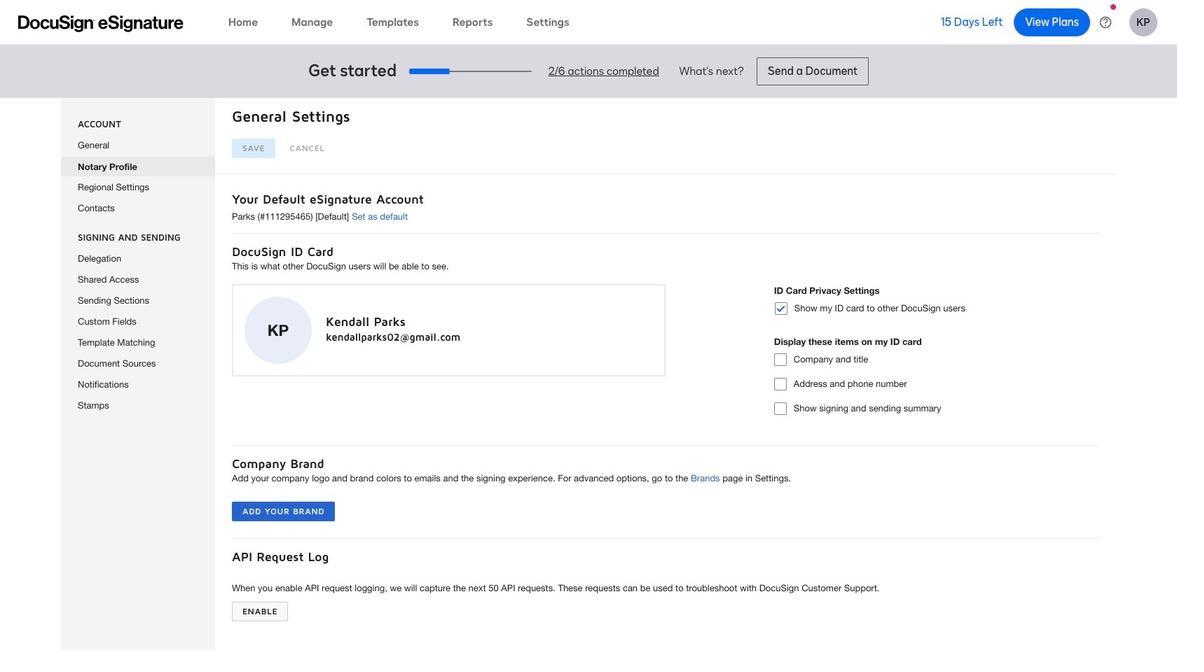 Task type: vqa. For each thing, say whether or not it's contained in the screenshot.
Integrations element
no



Task type: locate. For each thing, give the bounding box(es) containing it.
upload or change your profile image image
[[267, 319, 289, 342]]

docusign esignature image
[[18, 15, 184, 32]]



